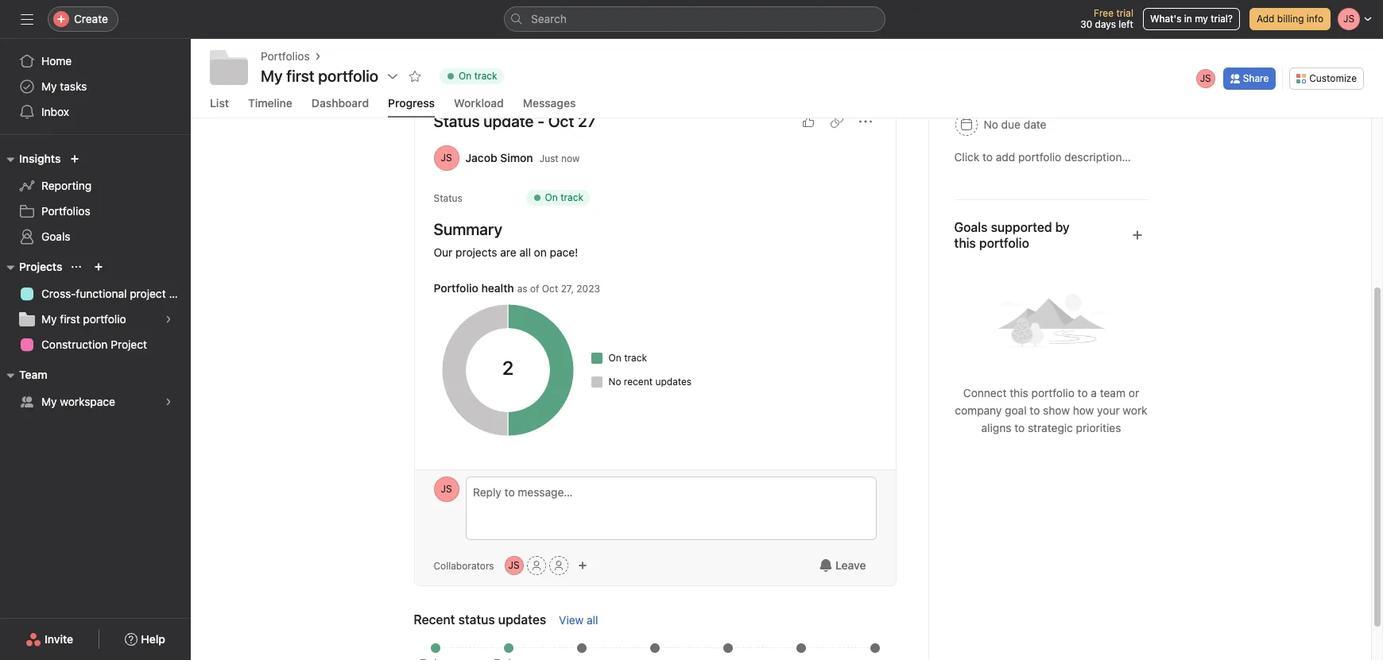 Task type: locate. For each thing, give the bounding box(es) containing it.
1 vertical spatial to
[[1030, 404, 1041, 418]]

track up workload
[[475, 70, 497, 82]]

1 horizontal spatial track
[[561, 192, 584, 204]]

no
[[984, 118, 999, 131], [609, 376, 622, 388]]

to down goal at the bottom of the page
[[1015, 422, 1025, 435]]

2 horizontal spatial to
[[1078, 387, 1088, 400]]

recent
[[624, 376, 653, 388]]

this portfolio
[[955, 236, 1030, 251]]

home link
[[10, 49, 181, 74]]

1 status from the top
[[434, 112, 480, 130]]

2 horizontal spatial on
[[609, 352, 622, 364]]

add to starred image
[[409, 70, 422, 83]]

track down now
[[561, 192, 584, 204]]

no due date button
[[948, 111, 1054, 139]]

2 vertical spatial to
[[1015, 422, 1025, 435]]

status for status
[[434, 192, 463, 204]]

0 horizontal spatial portfolios
[[41, 204, 90, 218]]

my left tasks
[[41, 80, 57, 93]]

0 horizontal spatial js button
[[434, 477, 459, 503]]

0 horizontal spatial no
[[609, 376, 622, 388]]

all inside summary our projects are all on pace!
[[520, 246, 531, 259]]

add billing info
[[1257, 13, 1324, 25]]

0 vertical spatial oct
[[548, 112, 574, 130]]

on track button
[[433, 65, 511, 87]]

2 status from the top
[[434, 192, 463, 204]]

0 horizontal spatial on track
[[459, 70, 497, 82]]

to right goal at the bottom of the page
[[1030, 404, 1041, 418]]

oct for -
[[548, 112, 574, 130]]

1 vertical spatial all
[[587, 614, 598, 628]]

portfolios up my first portfolio
[[261, 49, 310, 63]]

no left due
[[984, 118, 999, 131]]

no due date
[[984, 118, 1047, 131]]

connect
[[964, 387, 1007, 400]]

portfolio
[[83, 313, 126, 326], [1032, 387, 1075, 400]]

my inside global element
[[41, 80, 57, 93]]

30
[[1081, 18, 1093, 30]]

on up no recent updates
[[609, 352, 622, 364]]

js button up collaborators
[[434, 477, 459, 503]]

2 vertical spatial on track
[[609, 352, 647, 364]]

projects
[[456, 246, 498, 259]]

js left jacob
[[441, 152, 452, 164]]

now
[[562, 152, 580, 164]]

1 horizontal spatial goals
[[955, 220, 988, 235]]

goals inside goals link
[[41, 230, 70, 243]]

inbox link
[[10, 99, 181, 125]]

js
[[1201, 72, 1212, 84], [441, 152, 452, 164], [441, 484, 452, 495], [509, 560, 520, 572]]

my down "team"
[[41, 395, 57, 409]]

0 horizontal spatial goals
[[41, 230, 70, 243]]

invite button
[[15, 626, 84, 655]]

goals up this portfolio
[[955, 220, 988, 235]]

summary our projects are all on pace!
[[434, 220, 578, 259]]

1 vertical spatial status
[[434, 192, 463, 204]]

reporting link
[[10, 173, 181, 199]]

portfolio down cross-functional project plan link
[[83, 313, 126, 326]]

no recent updates
[[609, 376, 692, 388]]

0 vertical spatial on track
[[459, 70, 497, 82]]

jacob simon just now
[[466, 151, 580, 165]]

to
[[1078, 387, 1088, 400], [1030, 404, 1041, 418], [1015, 422, 1025, 435]]

0 vertical spatial all
[[520, 246, 531, 259]]

my for my first portfolio
[[261, 67, 283, 85]]

portfolios link down reporting
[[10, 199, 181, 224]]

0 vertical spatial portfolios
[[261, 49, 310, 63]]

team
[[19, 368, 47, 382]]

construction project link
[[10, 332, 181, 358]]

goals for goals
[[41, 230, 70, 243]]

timeline
[[248, 96, 293, 110]]

2023
[[577, 283, 600, 295]]

show
[[1044, 404, 1070, 418]]

27,
[[561, 283, 574, 295]]

oct
[[548, 112, 574, 130], [542, 283, 559, 295]]

1 vertical spatial portfolio
[[1032, 387, 1075, 400]]

leave button
[[810, 552, 877, 581]]

status down workload
[[434, 112, 480, 130]]

billing
[[1278, 13, 1305, 25]]

home
[[41, 54, 72, 68]]

on track down now
[[545, 192, 584, 204]]

add parent goal image
[[1131, 229, 1144, 242]]

dashboard link
[[312, 96, 369, 118]]

to left a
[[1078, 387, 1088, 400]]

first
[[60, 313, 80, 326]]

messages link
[[523, 96, 576, 118]]

0 horizontal spatial to
[[1015, 422, 1025, 435]]

list
[[210, 96, 229, 110]]

1 vertical spatial portfolios
[[41, 204, 90, 218]]

my tasks
[[41, 80, 87, 93]]

0 vertical spatial to
[[1078, 387, 1088, 400]]

2 vertical spatial track
[[624, 352, 647, 364]]

recent status updates
[[414, 613, 547, 628]]

1 horizontal spatial portfolios
[[261, 49, 310, 63]]

workload link
[[454, 96, 504, 118]]

view
[[559, 614, 584, 628]]

my left first
[[41, 313, 57, 326]]

no for no due date
[[984, 118, 999, 131]]

dashboard
[[312, 96, 369, 110]]

our
[[434, 246, 453, 259]]

portfolio inside the my first portfolio link
[[83, 313, 126, 326]]

date
[[1024, 118, 1047, 131]]

track up recent on the left of the page
[[624, 352, 647, 364]]

show options image
[[387, 70, 399, 83]]

status updates
[[459, 613, 547, 628]]

goals inside goals supported by this portfolio
[[955, 220, 988, 235]]

1 horizontal spatial no
[[984, 118, 999, 131]]

no left recent on the left of the page
[[609, 376, 622, 388]]

jacob
[[466, 151, 498, 165]]

no inside dropdown button
[[984, 118, 999, 131]]

on inside dropdown button
[[459, 70, 472, 82]]

0 vertical spatial no
[[984, 118, 999, 131]]

free trial 30 days left
[[1081, 7, 1134, 30]]

all left on
[[520, 246, 531, 259]]

on up workload
[[459, 70, 472, 82]]

oct right of
[[542, 283, 559, 295]]

insights element
[[0, 145, 191, 253]]

on track up workload
[[459, 70, 497, 82]]

new image
[[70, 154, 80, 164]]

goals supported by this portfolio
[[955, 220, 1070, 251]]

updates
[[656, 376, 692, 388]]

0 horizontal spatial track
[[475, 70, 497, 82]]

1 vertical spatial track
[[561, 192, 584, 204]]

portfolios link up my first portfolio
[[261, 48, 310, 65]]

1 vertical spatial on track
[[545, 192, 584, 204]]

projects button
[[0, 258, 62, 277]]

status up summary
[[434, 192, 463, 204]]

all right view
[[587, 614, 598, 628]]

progress
[[388, 96, 435, 110]]

pace!
[[550, 246, 578, 259]]

goals
[[955, 220, 988, 235], [41, 230, 70, 243]]

projects element
[[0, 253, 191, 361]]

status
[[434, 112, 480, 130], [434, 192, 463, 204]]

help button
[[115, 626, 176, 655]]

on down just
[[545, 192, 558, 204]]

view all
[[559, 614, 598, 628]]

1 vertical spatial portfolios link
[[10, 199, 181, 224]]

my
[[261, 67, 283, 85], [41, 80, 57, 93], [41, 313, 57, 326], [41, 395, 57, 409]]

supported
[[991, 220, 1053, 235]]

share
[[1244, 72, 1270, 84]]

portfolios link inside insights element
[[10, 199, 181, 224]]

1 horizontal spatial js button
[[505, 557, 524, 576]]

1 horizontal spatial portfolio
[[1032, 387, 1075, 400]]

0 vertical spatial on
[[459, 70, 472, 82]]

search button
[[504, 6, 886, 32]]

js button right collaborators
[[505, 557, 524, 576]]

1 horizontal spatial on
[[545, 192, 558, 204]]

0 vertical spatial js button
[[434, 477, 459, 503]]

share button
[[1224, 67, 1277, 89]]

a
[[1091, 387, 1098, 400]]

1 horizontal spatial portfolios link
[[261, 48, 310, 65]]

oct inside portfolio health as of oct 27, 2023
[[542, 283, 559, 295]]

portfolio health as of oct 27, 2023
[[434, 282, 600, 295]]

on track up recent on the left of the page
[[609, 352, 647, 364]]

list link
[[210, 96, 229, 118]]

portfolio inside connect this portfolio to a team or company goal to show how your work aligns to strategic priorities
[[1032, 387, 1075, 400]]

1 horizontal spatial to
[[1030, 404, 1041, 418]]

my up timeline
[[261, 67, 283, 85]]

0 vertical spatial portfolios link
[[261, 48, 310, 65]]

1 vertical spatial on
[[545, 192, 558, 204]]

company
[[955, 404, 1002, 418]]

on track
[[459, 70, 497, 82], [545, 192, 584, 204], [609, 352, 647, 364]]

1 vertical spatial no
[[609, 376, 622, 388]]

my inside teams element
[[41, 395, 57, 409]]

portfolios down reporting
[[41, 204, 90, 218]]

workload
[[454, 96, 504, 110]]

0 horizontal spatial portfolio
[[83, 313, 126, 326]]

0 horizontal spatial on
[[459, 70, 472, 82]]

update
[[484, 112, 534, 130]]

1 vertical spatial oct
[[542, 283, 559, 295]]

0 vertical spatial track
[[475, 70, 497, 82]]

0 horizontal spatial all
[[520, 246, 531, 259]]

0 vertical spatial status
[[434, 112, 480, 130]]

my for my first portfolio
[[41, 313, 57, 326]]

days
[[1096, 18, 1117, 30]]

oct right -
[[548, 112, 574, 130]]

see details, my workspace image
[[164, 398, 173, 407]]

my inside projects element
[[41, 313, 57, 326]]

by
[[1056, 220, 1070, 235]]

portfolio up show on the bottom of the page
[[1032, 387, 1075, 400]]

0 vertical spatial portfolio
[[83, 313, 126, 326]]

goals up projects
[[41, 230, 70, 243]]

copy link image
[[831, 115, 843, 128]]

add
[[1257, 13, 1275, 25]]

0 horizontal spatial portfolios link
[[10, 199, 181, 224]]

just
[[540, 152, 559, 164]]



Task type: describe. For each thing, give the bounding box(es) containing it.
aligns
[[982, 422, 1012, 435]]

trial?
[[1211, 13, 1233, 25]]

1 vertical spatial js button
[[505, 557, 524, 576]]

-
[[538, 112, 545, 130]]

trial
[[1117, 7, 1134, 19]]

project
[[130, 287, 166, 301]]

goals link
[[10, 224, 181, 250]]

how
[[1073, 404, 1095, 418]]

my workspace
[[41, 395, 115, 409]]

27
[[578, 112, 596, 130]]

search
[[531, 12, 567, 25]]

teams element
[[0, 361, 191, 418]]

messages
[[523, 96, 576, 110]]

this
[[1010, 387, 1029, 400]]

2 vertical spatial on
[[609, 352, 622, 364]]

on
[[534, 246, 547, 259]]

status for status update - oct 27
[[434, 112, 480, 130]]

track inside dropdown button
[[475, 70, 497, 82]]

goal
[[1005, 404, 1027, 418]]

in
[[1185, 13, 1193, 25]]

status update - oct 27
[[434, 112, 596, 130]]

search list box
[[504, 6, 886, 32]]

customize button
[[1290, 67, 1365, 89]]

see details, my first portfolio image
[[164, 315, 173, 324]]

view all button
[[559, 614, 598, 628]]

free
[[1094, 7, 1114, 19]]

inbox
[[41, 105, 69, 119]]

or
[[1129, 387, 1140, 400]]

portfolio health
[[434, 282, 514, 295]]

on track inside dropdown button
[[459, 70, 497, 82]]

project
[[111, 338, 147, 352]]

add or remove collaborators image
[[578, 561, 587, 571]]

0 likes. click to like this task image
[[802, 115, 815, 128]]

create button
[[48, 6, 118, 32]]

as
[[518, 283, 528, 295]]

work
[[1123, 404, 1148, 418]]

js left share button
[[1201, 72, 1212, 84]]

invite
[[45, 633, 73, 647]]

1 horizontal spatial on track
[[545, 192, 584, 204]]

insights button
[[0, 150, 61, 169]]

projects
[[19, 260, 62, 274]]

global element
[[0, 39, 191, 134]]

simon
[[501, 151, 533, 165]]

my first portfolio
[[41, 313, 126, 326]]

portfolio for first
[[83, 313, 126, 326]]

create
[[74, 12, 108, 25]]

due
[[1002, 118, 1021, 131]]

are
[[501, 246, 517, 259]]

js right collaborators
[[509, 560, 520, 572]]

insights
[[19, 152, 61, 165]]

js up collaborators
[[441, 484, 452, 495]]

portfolios inside insights element
[[41, 204, 90, 218]]

my for my workspace
[[41, 395, 57, 409]]

of
[[530, 283, 540, 295]]

tasks
[[60, 80, 87, 93]]

my for my tasks
[[41, 80, 57, 93]]

plan
[[169, 287, 191, 301]]

oct for of
[[542, 283, 559, 295]]

my first portfolio link
[[10, 307, 181, 332]]

cross-
[[41, 287, 76, 301]]

2 horizontal spatial on track
[[609, 352, 647, 364]]

leave
[[836, 559, 866, 573]]

first portfolio
[[287, 67, 379, 85]]

team button
[[0, 366, 47, 385]]

cross-functional project plan
[[41, 287, 191, 301]]

customize
[[1310, 72, 1358, 84]]

priorities
[[1077, 422, 1122, 435]]

workspace
[[60, 395, 115, 409]]

functional
[[76, 287, 127, 301]]

reporting
[[41, 179, 92, 192]]

hide sidebar image
[[21, 13, 33, 25]]

timeline link
[[248, 96, 293, 118]]

what's in my trial?
[[1151, 13, 1233, 25]]

portfolio for this
[[1032, 387, 1075, 400]]

my tasks link
[[10, 74, 181, 99]]

jacob simon link
[[466, 151, 533, 165]]

1 horizontal spatial all
[[587, 614, 598, 628]]

my first portfolio
[[261, 67, 379, 85]]

what's in my trial? button
[[1144, 8, 1241, 30]]

info
[[1307, 13, 1324, 25]]

2 horizontal spatial track
[[624, 352, 647, 364]]

cross-functional project plan link
[[10, 282, 191, 307]]

new project or portfolio image
[[94, 262, 104, 272]]

goals for goals supported by this portfolio
[[955, 220, 988, 235]]

show options, current sort, top image
[[72, 262, 81, 272]]

my
[[1195, 13, 1209, 25]]

connect this portfolio to a team or company goal to show how your work aligns to strategic priorities
[[955, 387, 1148, 435]]

no for no recent updates
[[609, 376, 622, 388]]

more actions image
[[859, 115, 872, 128]]

team
[[1101, 387, 1126, 400]]

construction project
[[41, 338, 147, 352]]

left
[[1119, 18, 1134, 30]]

what's
[[1151, 13, 1182, 25]]

progress link
[[388, 96, 435, 118]]

strategic
[[1028, 422, 1074, 435]]



Task type: vqa. For each thing, say whether or not it's contained in the screenshot.
status update - oct 27
yes



